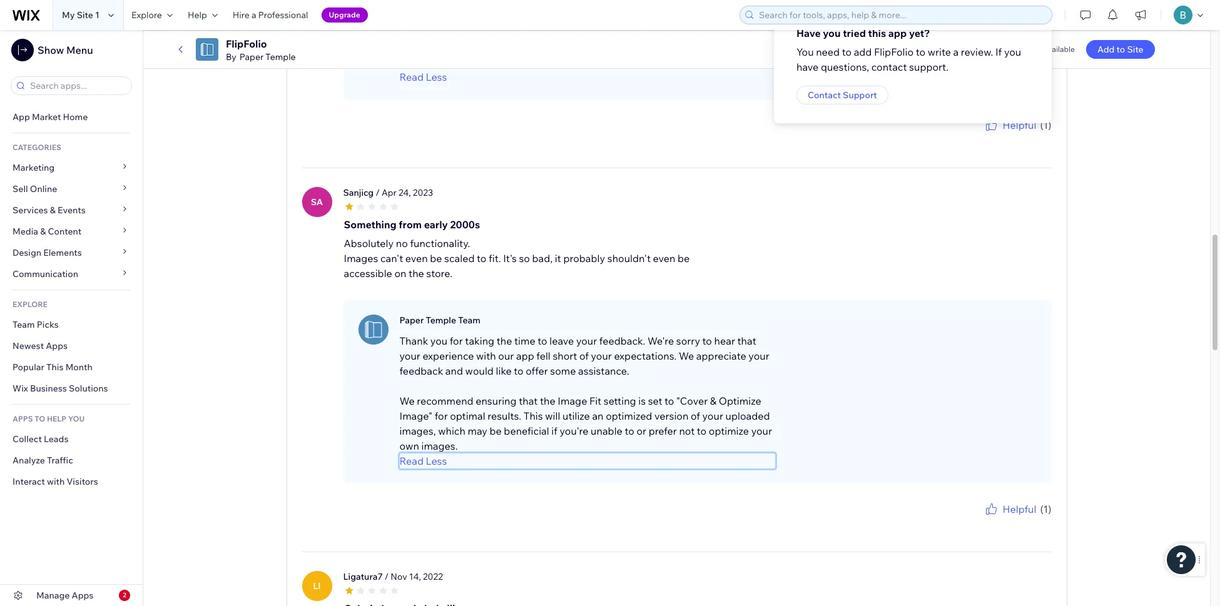 Task type: describe. For each thing, give the bounding box(es) containing it.
hire
[[233, 9, 250, 21]]

& inside thank you for taking the time to leave your feedback. we're sorry to hear that your experience with our app fell short of your expectations. we appreciate your feedback and would like to offer some assistance. we recommend ensuring that the image fit setting is set to "cover & optimize image" for optimal results. this will utilize an optimized version of your uploaded images, which may be beneficial if you're unable to or prefer not to optimize your own images. read less
[[710, 395, 716, 407]]

less inside unfortuantely pdfs will need to be converted to images in order to be used in html. there are some free online tools to convert pdf files into images however. after that you can upload them all at once to flipfolio. read less
[[426, 70, 447, 83]]

help button
[[180, 0, 225, 30]]

the inside something from early 2000s absolutely no functionality. images can't even be scaled to fit. it's so bad, it probably shouldn't even be accessible on the store.
[[409, 267, 424, 279]]

paper temple team
[[399, 314, 480, 326]]

sidebar element
[[0, 30, 143, 606]]

wix business solutions link
[[0, 378, 143, 399]]

paper temple image
[[358, 314, 388, 345]]

collect leads link
[[0, 429, 143, 450]]

there
[[433, 40, 460, 53]]

you inside thank you for taking the time to leave your feedback. we're sorry to hear that your experience with our app fell short of your expectations. we appreciate your feedback and would like to offer some assistance. we recommend ensuring that the image fit setting is set to "cover & optimize image" for optimal results. this will utilize an optimized version of your uploaded images, which may be beneficial if you're unable to or prefer not to optimize your own images. read less
[[430, 335, 447, 347]]

results.
[[488, 410, 521, 422]]

0 vertical spatial we
[[679, 350, 694, 362]]

free
[[1010, 44, 1026, 54]]

sanjicg
[[343, 187, 374, 198]]

sell
[[13, 183, 28, 195]]

ligatura7 / nov 14, 2022
[[343, 571, 443, 582]]

1 vertical spatial paper
[[399, 314, 424, 326]]

with inside the sidebar element
[[47, 476, 65, 487]]

be up store.
[[430, 252, 442, 264]]

add
[[1097, 44, 1115, 55]]

convert
[[596, 40, 631, 53]]

1 horizontal spatial of
[[691, 410, 700, 422]]

ensuring
[[476, 395, 517, 407]]

2 read less button from the top
[[399, 453, 775, 468]]

temple inside flipfolio by paper temple
[[266, 51, 296, 63]]

this
[[868, 27, 886, 39]]

have
[[796, 61, 819, 73]]

once
[[570, 55, 593, 68]]

wix business solutions
[[13, 383, 108, 394]]

analyze
[[13, 455, 45, 466]]

online
[[30, 183, 57, 195]]

sa
[[311, 196, 323, 207]]

help
[[188, 9, 207, 21]]

can
[[466, 55, 482, 68]]

to down converted
[[584, 40, 593, 53]]

questions,
[[821, 61, 869, 73]]

popular this month link
[[0, 357, 143, 378]]

communication link
[[0, 263, 143, 285]]

to inside button
[[1117, 44, 1125, 55]]

taking
[[465, 335, 494, 347]]

2000s
[[450, 218, 480, 231]]

thank you for your feedback for first the helpful button from the bottom
[[952, 517, 1051, 526]]

an
[[592, 410, 603, 422]]

sell online link
[[0, 178, 143, 200]]

hire a professional link
[[225, 0, 316, 30]]

are
[[462, 40, 477, 53]]

to right once
[[595, 55, 605, 68]]

2 horizontal spatial the
[[540, 395, 555, 407]]

upgrade button
[[321, 8, 368, 23]]

will inside thank you for taking the time to leave your feedback. we're sorry to hear that your experience with our app fell short of your expectations. we appreciate your feedback and would like to offer some assistance. we recommend ensuring that the image fit setting is set to "cover & optimize image" for optimal results. this will utilize an optimized version of your uploaded images, which may be beneficial if you're unable to or prefer not to optimize your own images. read less
[[545, 410, 560, 422]]

into
[[673, 40, 691, 53]]

upload
[[485, 55, 517, 68]]

that inside unfortuantely pdfs will need to be converted to images in order to be used in html. there are some free online tools to convert pdf files into images however. after that you can upload them all at once to flipfolio. read less
[[425, 55, 444, 68]]

to right order
[[698, 25, 708, 38]]

li
[[313, 580, 321, 592]]

some inside unfortuantely pdfs will need to be converted to images in order to be used in html. there are some free online tools to convert pdf files into images however. after that you can upload them all at once to flipfolio. read less
[[479, 40, 505, 53]]

apr
[[382, 187, 397, 198]]

1 vertical spatial that
[[737, 335, 756, 347]]

to right not
[[697, 425, 707, 437]]

with inside thank you for taking the time to leave your feedback. we're sorry to hear that your experience with our app fell short of your expectations. we appreciate your feedback and would like to offer some assistance. we recommend ensuring that the image fit setting is set to "cover & optimize image" for optimal results. this will utilize an optimized version of your uploaded images, which may be beneficial if you're unable to or prefer not to optimize your own images. read less
[[476, 350, 496, 362]]

(1) for first the helpful button from the bottom
[[1040, 503, 1051, 515]]

contact support button
[[796, 86, 888, 104]]

optimize
[[719, 395, 761, 407]]

available
[[1044, 44, 1075, 54]]

this inside thank you for taking the time to leave your feedback. we're sorry to hear that your experience with our app fell short of your expectations. we appreciate your feedback and would like to offer some assistance. we recommend ensuring that the image fit setting is set to "cover & optimize image" for optimal results. this will utilize an optimized version of your uploaded images, which may be beneficial if you're unable to or prefer not to optimize your own images. read less
[[524, 410, 543, 422]]

some inside thank you for taking the time to leave your feedback. we're sorry to hear that your experience with our app fell short of your expectations. we appreciate your feedback and would like to offer some assistance. we recommend ensuring that the image fit setting is set to "cover & optimize image" for optimal results. this will utilize an optimized version of your uploaded images, which may be beneficial if you're unable to or prefer not to optimize your own images. read less
[[550, 365, 576, 377]]

design
[[13, 247, 41, 258]]

you're
[[560, 425, 588, 437]]

uploaded
[[725, 410, 770, 422]]

0 horizontal spatial images
[[624, 25, 658, 38]]

thank you for taking the time to leave your feedback. we're sorry to hear that your experience with our app fell short of your expectations. we appreciate your feedback and would like to offer some assistance. we recommend ensuring that the image fit setting is set to "cover & optimize image" for optimal results. this will utilize an optimized version of your uploaded images, which may be beneficial if you're unable to or prefer not to optimize your own images. read less
[[399, 335, 772, 467]]

sorry
[[676, 335, 700, 347]]

feedback inside thank you for taking the time to leave your feedback. we're sorry to hear that your experience with our app fell short of your expectations. we appreciate your feedback and would like to offer some assistance. we recommend ensuring that the image fit setting is set to "cover & optimize image" for optimal results. this will utilize an optimized version of your uploaded images, which may be beneficial if you're unable to or prefer not to optimize your own images. read less
[[399, 365, 443, 377]]

2023
[[413, 187, 433, 198]]

collect leads
[[13, 434, 68, 445]]

something from early 2000s absolutely no functionality. images can't even be scaled to fit. it's so bad, it probably shouldn't even be accessible on the store.
[[344, 218, 690, 279]]

a inside have you tried this app yet? you need to add flipfolio to write a review. if you have questions, contact support.
[[953, 46, 959, 58]]

marketing
[[13, 162, 55, 173]]

upgrade
[[329, 10, 360, 19]]

to up questions,
[[842, 46, 852, 58]]

can't
[[380, 252, 403, 264]]

helpful for first the helpful button from the bottom
[[1003, 503, 1036, 515]]

explore
[[131, 9, 162, 21]]

show menu button
[[11, 39, 93, 61]]

beneficial
[[504, 425, 549, 437]]

is
[[638, 395, 646, 407]]

free
[[507, 40, 525, 53]]

less inside thank you for taking the time to leave your feedback. we're sorry to hear that your experience with our app fell short of your expectations. we appreciate your feedback and would like to offer some assistance. we recommend ensuring that the image fit setting is set to "cover & optimize image" for optimal results. this will utilize an optimized version of your uploaded images, which may be beneficial if you're unable to or prefer not to optimize your own images. read less
[[426, 455, 447, 467]]

solutions
[[69, 383, 108, 394]]

traffic
[[47, 455, 73, 466]]

be right shouldn't
[[678, 252, 690, 264]]

to left hear
[[702, 335, 712, 347]]

to inside something from early 2000s absolutely no functionality. images can't even be scaled to fit. it's so bad, it probably shouldn't even be accessible on the store.
[[477, 252, 486, 264]]

/ for / apr 24, 2023
[[376, 187, 380, 198]]

bad,
[[532, 252, 553, 264]]

2 vertical spatial that
[[519, 395, 538, 407]]

0 horizontal spatial we
[[399, 395, 415, 407]]

apps for newest apps
[[46, 340, 68, 352]]

image
[[558, 395, 587, 407]]

unfortuantely
[[399, 25, 464, 38]]

1 even from the left
[[405, 252, 428, 264]]

something
[[344, 218, 396, 231]]

thank inside thank you for taking the time to leave your feedback. we're sorry to hear that your experience with our app fell short of your expectations. we appreciate your feedback and would like to offer some assistance. we recommend ensuring that the image fit setting is set to "cover & optimize image" for optimal results. this will utilize an optimized version of your uploaded images, which may be beneficial if you're unable to or prefer not to optimize your own images. read less
[[399, 335, 428, 347]]

this inside popular this month link
[[46, 362, 63, 373]]

it
[[555, 252, 561, 264]]

1
[[95, 9, 99, 21]]

flipfolio by paper temple
[[226, 38, 296, 63]]

html.
[[399, 40, 430, 53]]

feedback for 2nd the helpful button from the bottom
[[1019, 132, 1051, 142]]

to up fell in the bottom of the page
[[538, 335, 547, 347]]

offer
[[526, 365, 548, 377]]

1 horizontal spatial images
[[693, 40, 727, 53]]

app market home link
[[0, 106, 143, 128]]

interact
[[13, 476, 45, 487]]

images.
[[421, 440, 458, 452]]

would
[[465, 365, 494, 377]]

you inside unfortuantely pdfs will need to be converted to images in order to be used in html. there are some free online tools to convert pdf files into images however. after that you can upload them all at once to flipfolio. read less
[[446, 55, 463, 68]]

image"
[[399, 410, 432, 422]]

Search apps... field
[[26, 77, 128, 94]]

menu
[[66, 44, 93, 56]]

flipfolio inside flipfolio by paper temple
[[226, 38, 267, 50]]

apps
[[13, 414, 33, 424]]

to up the online
[[536, 25, 546, 38]]

thank you for your feedback for 2nd the helpful button from the bottom
[[952, 132, 1051, 142]]

online
[[528, 40, 556, 53]]

if
[[551, 425, 557, 437]]

it's
[[503, 252, 517, 264]]

team inside the sidebar element
[[13, 319, 35, 330]]

images
[[344, 252, 378, 264]]

services
[[13, 205, 48, 216]]

tried
[[843, 27, 866, 39]]



Task type: locate. For each thing, give the bounding box(es) containing it.
0 horizontal spatial paper
[[239, 51, 264, 63]]

to up convert on the top of the page
[[612, 25, 622, 38]]

1 vertical spatial need
[[816, 46, 840, 58]]

files
[[652, 40, 671, 53]]

1 vertical spatial less
[[426, 455, 447, 467]]

to up support. at the right top of page
[[916, 46, 925, 58]]

review.
[[961, 46, 993, 58]]

& right "cover
[[710, 395, 716, 407]]

1 vertical spatial site
[[1127, 44, 1144, 55]]

read inside unfortuantely pdfs will need to be converted to images in order to be used in html. there are some free online tools to convert pdf files into images however. after that you can upload them all at once to flipfolio. read less
[[399, 70, 424, 83]]

0 vertical spatial thank you for your feedback
[[952, 132, 1051, 142]]

with down traffic
[[47, 476, 65, 487]]

2 thank you for your feedback from the top
[[952, 517, 1051, 526]]

0 vertical spatial &
[[50, 205, 56, 216]]

feedback for first the helpful button from the bottom
[[1019, 517, 1051, 526]]

site inside button
[[1127, 44, 1144, 55]]

Search for tools, apps, help & more... field
[[755, 6, 1048, 24]]

2 in from the left
[[750, 25, 758, 38]]

0 vertical spatial helpful
[[1003, 119, 1036, 131]]

even right shouldn't
[[653, 252, 675, 264]]

site left the 1
[[77, 9, 93, 21]]

to right like
[[514, 365, 523, 377]]

& left events
[[50, 205, 56, 216]]

1 vertical spatial &
[[40, 226, 46, 237]]

0 vertical spatial temple
[[266, 51, 296, 63]]

we down sorry
[[679, 350, 694, 362]]

&
[[50, 205, 56, 216], [40, 226, 46, 237], [710, 395, 716, 407]]

0 horizontal spatial some
[[479, 40, 505, 53]]

optimize
[[709, 425, 749, 437]]

2 less from the top
[[426, 455, 447, 467]]

0 vertical spatial this
[[46, 362, 63, 373]]

thank for 2nd the helpful button from the bottom
[[952, 132, 974, 142]]

0 vertical spatial /
[[376, 187, 380, 198]]

this up wix business solutions
[[46, 362, 63, 373]]

0 vertical spatial images
[[624, 25, 658, 38]]

of right short
[[579, 350, 589, 362]]

0 vertical spatial apps
[[46, 340, 68, 352]]

0 vertical spatial read less button
[[399, 69, 775, 84]]

early
[[424, 218, 448, 231]]

app inside have you tried this app yet? you need to add flipfolio to write a review. if you have questions, contact support.
[[888, 27, 907, 39]]

flipfolio up contact
[[874, 46, 914, 58]]

write
[[928, 46, 951, 58]]

1 horizontal spatial team
[[458, 314, 480, 326]]

to right add
[[1117, 44, 1125, 55]]

popular this month
[[13, 362, 93, 373]]

1 vertical spatial the
[[497, 335, 512, 347]]

need inside unfortuantely pdfs will need to be converted to images in order to be used in html. there are some free online tools to convert pdf files into images however. after that you can upload them all at once to flipfolio. read less
[[510, 25, 534, 38]]

0 vertical spatial paper
[[239, 51, 264, 63]]

0 vertical spatial feedback
[[1019, 132, 1051, 142]]

marketing link
[[0, 157, 143, 178]]

1 helpful from the top
[[1003, 119, 1036, 131]]

1 horizontal spatial apps
[[72, 590, 93, 601]]

app down time
[[516, 350, 534, 362]]

1 horizontal spatial flipfolio
[[874, 46, 914, 58]]

read less button down you're
[[399, 453, 775, 468]]

apps
[[46, 340, 68, 352], [72, 590, 93, 601]]

help
[[47, 414, 66, 424]]

0 vertical spatial with
[[476, 350, 496, 362]]

paper
[[239, 51, 264, 63], [399, 314, 424, 326]]

images right into
[[693, 40, 727, 53]]

a right write in the right of the page
[[953, 46, 959, 58]]

be left used
[[710, 25, 722, 38]]

so
[[519, 252, 530, 264]]

1 horizontal spatial temple
[[426, 314, 456, 326]]

app down search for tools, apps, help & more... field
[[888, 27, 907, 39]]

own
[[399, 440, 419, 452]]

0 vertical spatial (1)
[[1040, 119, 1051, 131]]

show
[[38, 44, 64, 56]]

temple down professional
[[266, 51, 296, 63]]

interact with visitors
[[13, 476, 98, 487]]

/ left apr
[[376, 187, 380, 198]]

1 vertical spatial thank you for your feedback
[[952, 517, 1051, 526]]

events
[[58, 205, 86, 216]]

1 thank you for your feedback from the top
[[952, 132, 1051, 142]]

with down taking
[[476, 350, 496, 362]]

apps right manage
[[72, 590, 93, 601]]

1 vertical spatial thank
[[399, 335, 428, 347]]

store.
[[426, 267, 452, 279]]

like
[[496, 365, 512, 377]]

will inside unfortuantely pdfs will need to be converted to images in order to be used in html. there are some free online tools to convert pdf files into images however. after that you can upload them all at once to flipfolio. read less
[[493, 25, 508, 38]]

this up beneficial
[[524, 410, 543, 422]]

in
[[660, 25, 668, 38], [750, 25, 758, 38]]

app market home
[[13, 111, 88, 123]]

1 read less button from the top
[[399, 69, 775, 84]]

0 horizontal spatial &
[[40, 226, 46, 237]]

to right set
[[665, 395, 674, 407]]

2 helpful from the top
[[1003, 503, 1036, 515]]

0 horizontal spatial this
[[46, 362, 63, 373]]

be inside thank you for taking the time to leave your feedback. we're sorry to hear that your experience with our app fell short of your expectations. we appreciate your feedback and would like to offer some assistance. we recommend ensuring that the image fit setting is set to "cover & optimize image" for optimal results. this will utilize an optimized version of your uploaded images, which may be beneficial if you're unable to or prefer not to optimize your own images. read less
[[490, 425, 502, 437]]

some down short
[[550, 365, 576, 377]]

/ for / nov 14, 2022
[[385, 571, 389, 582]]

& for events
[[50, 205, 56, 216]]

read down after
[[399, 70, 424, 83]]

a right hire
[[251, 9, 256, 21]]

1 vertical spatial /
[[385, 571, 389, 582]]

team
[[458, 314, 480, 326], [13, 319, 35, 330]]

optimized
[[606, 410, 652, 422]]

add
[[854, 46, 872, 58]]

pdfs
[[466, 25, 491, 38]]

2 (1) from the top
[[1040, 503, 1051, 515]]

paper right by
[[239, 51, 264, 63]]

less down images.
[[426, 455, 447, 467]]

in up files
[[660, 25, 668, 38]]

1 horizontal spatial need
[[816, 46, 840, 58]]

1 (1) from the top
[[1040, 119, 1051, 131]]

set
[[648, 395, 662, 407]]

converted
[[562, 25, 610, 38]]

to
[[536, 25, 546, 38], [612, 25, 622, 38], [698, 25, 708, 38], [584, 40, 593, 53], [1117, 44, 1125, 55], [842, 46, 852, 58], [916, 46, 925, 58], [595, 55, 605, 68], [477, 252, 486, 264], [538, 335, 547, 347], [702, 335, 712, 347], [514, 365, 523, 377], [665, 395, 674, 407], [625, 425, 634, 437], [697, 425, 707, 437]]

need inside have you tried this app yet? you need to add flipfolio to write a review. if you have questions, contact support.
[[816, 46, 840, 58]]

optimal
[[450, 410, 485, 422]]

in up however.
[[750, 25, 758, 38]]

/
[[376, 187, 380, 198], [385, 571, 389, 582]]

the up our
[[497, 335, 512, 347]]

add to site
[[1097, 44, 1144, 55]]

1 horizontal spatial that
[[519, 395, 538, 407]]

1 horizontal spatial we
[[679, 350, 694, 362]]

flipfolio up by
[[226, 38, 267, 50]]

some
[[479, 40, 505, 53], [550, 365, 576, 377]]

1 vertical spatial a
[[953, 46, 959, 58]]

1 vertical spatial apps
[[72, 590, 93, 601]]

2 horizontal spatial that
[[737, 335, 756, 347]]

0 vertical spatial that
[[425, 55, 444, 68]]

1 helpful button from the top
[[984, 117, 1036, 132]]

communication
[[13, 268, 80, 280]]

support
[[843, 89, 877, 101]]

thank for first the helpful button from the bottom
[[952, 517, 974, 526]]

read down own
[[399, 455, 424, 467]]

0 horizontal spatial team
[[13, 319, 35, 330]]

analyze traffic link
[[0, 450, 143, 471]]

the left the image
[[540, 395, 555, 407]]

not
[[679, 425, 695, 437]]

1 horizontal spatial paper
[[399, 314, 424, 326]]

14,
[[409, 571, 421, 582]]

app inside thank you for taking the time to leave your feedback. we're sorry to hear that your experience with our app fell short of your expectations. we appreciate your feedback and would like to offer some assistance. we recommend ensuring that the image fit setting is set to "cover & optimize image" for optimal results. this will utilize an optimized version of your uploaded images, which may be beneficial if you're unable to or prefer not to optimize your own images. read less
[[516, 350, 534, 362]]

2 read from the top
[[399, 455, 424, 467]]

0 horizontal spatial app
[[516, 350, 534, 362]]

paper inside flipfolio by paper temple
[[239, 51, 264, 63]]

1 vertical spatial we
[[399, 395, 415, 407]]

and
[[445, 365, 463, 377]]

1 horizontal spatial some
[[550, 365, 576, 377]]

all
[[546, 55, 556, 68]]

0 vertical spatial read
[[399, 70, 424, 83]]

0 horizontal spatial the
[[409, 267, 424, 279]]

1 vertical spatial helpful button
[[984, 502, 1036, 517]]

(1) for 2nd the helpful button from the bottom
[[1040, 119, 1051, 131]]

1 vertical spatial (1)
[[1040, 503, 1051, 515]]

fit.
[[489, 252, 501, 264]]

0 horizontal spatial need
[[510, 25, 534, 38]]

0 horizontal spatial that
[[425, 55, 444, 68]]

the right on
[[409, 267, 424, 279]]

flipfolio inside have you tried this app yet? you need to add flipfolio to write a review. if you have questions, contact support.
[[874, 46, 914, 58]]

0 vertical spatial a
[[251, 9, 256, 21]]

1 horizontal spatial a
[[953, 46, 959, 58]]

apps for manage apps
[[72, 590, 93, 601]]

1 horizontal spatial /
[[385, 571, 389, 582]]

with
[[476, 350, 496, 362], [47, 476, 65, 487]]

you
[[823, 27, 841, 39], [1004, 46, 1021, 58], [446, 55, 463, 68], [975, 132, 988, 142], [430, 335, 447, 347], [975, 517, 988, 526]]

1 horizontal spatial &
[[50, 205, 56, 216]]

1 vertical spatial will
[[545, 410, 560, 422]]

or
[[637, 425, 646, 437]]

be up the online
[[548, 25, 560, 38]]

contact
[[871, 61, 907, 73]]

1 vertical spatial app
[[516, 350, 534, 362]]

team picks link
[[0, 314, 143, 335]]

will up "if"
[[545, 410, 560, 422]]

team down explore
[[13, 319, 35, 330]]

0 horizontal spatial with
[[47, 476, 65, 487]]

used
[[724, 25, 747, 38]]

them
[[519, 55, 544, 68]]

1 read from the top
[[399, 70, 424, 83]]

hear
[[714, 335, 735, 347]]

setting
[[604, 395, 636, 407]]

we
[[679, 350, 694, 362], [399, 395, 415, 407]]

to left "or"
[[625, 425, 634, 437]]

hire a professional
[[233, 9, 308, 21]]

professional
[[258, 9, 308, 21]]

you
[[796, 46, 814, 58]]

2 vertical spatial &
[[710, 395, 716, 407]]

0 horizontal spatial will
[[493, 25, 508, 38]]

0 horizontal spatial apps
[[46, 340, 68, 352]]

month
[[65, 362, 93, 373]]

even down no at the left of the page
[[405, 252, 428, 264]]

team up taking
[[458, 314, 480, 326]]

popular
[[13, 362, 44, 373]]

sanjicg / apr 24, 2023
[[343, 187, 433, 198]]

0 vertical spatial helpful button
[[984, 117, 1036, 132]]

/ left nov
[[385, 571, 389, 582]]

0 vertical spatial some
[[479, 40, 505, 53]]

apps up popular this month
[[46, 340, 68, 352]]

1 vertical spatial read less button
[[399, 453, 775, 468]]

0 horizontal spatial temple
[[266, 51, 296, 63]]

read less button down once
[[399, 69, 775, 84]]

if
[[995, 46, 1002, 58]]

1 less from the top
[[426, 70, 447, 83]]

0 horizontal spatial flipfolio
[[226, 38, 267, 50]]

2 horizontal spatial &
[[710, 395, 716, 407]]

1 horizontal spatial this
[[524, 410, 543, 422]]

we up image"
[[399, 395, 415, 407]]

& right media
[[40, 226, 46, 237]]

functionality.
[[410, 237, 470, 249]]

0 horizontal spatial a
[[251, 9, 256, 21]]

0 horizontal spatial site
[[77, 9, 93, 21]]

helpful for 2nd the helpful button from the bottom
[[1003, 119, 1036, 131]]

0 vertical spatial need
[[510, 25, 534, 38]]

0 vertical spatial site
[[77, 9, 93, 21]]

1 vertical spatial this
[[524, 410, 543, 422]]

1 horizontal spatial the
[[497, 335, 512, 347]]

of down "cover
[[691, 410, 700, 422]]

show menu
[[38, 44, 93, 56]]

1 vertical spatial some
[[550, 365, 576, 377]]

need up 'free'
[[510, 25, 534, 38]]

services & events link
[[0, 200, 143, 221]]

be
[[548, 25, 560, 38], [710, 25, 722, 38], [430, 252, 442, 264], [678, 252, 690, 264], [490, 425, 502, 437]]

1 in from the left
[[660, 25, 668, 38]]

0 horizontal spatial even
[[405, 252, 428, 264]]

absolutely
[[344, 237, 394, 249]]

read inside thank you for taking the time to leave your feedback. we're sorry to hear that your experience with our app fell short of your expectations. we appreciate your feedback and would like to offer some assistance. we recommend ensuring that the image fit setting is set to "cover & optimize image" for optimal results. this will utilize an optimized version of your uploaded images, which may be beneficial if you're unable to or prefer not to optimize your own images. read less
[[399, 455, 424, 467]]

less down there
[[426, 70, 447, 83]]

pdf
[[633, 40, 649, 53]]

scaled
[[444, 252, 475, 264]]

that up the results.
[[519, 395, 538, 407]]

images up pdf
[[624, 25, 658, 38]]

0 vertical spatial less
[[426, 70, 447, 83]]

some up upload
[[479, 40, 505, 53]]

0 horizontal spatial in
[[660, 25, 668, 38]]

from
[[399, 218, 422, 231]]

0 vertical spatial of
[[579, 350, 589, 362]]

sell online
[[13, 183, 57, 195]]

need right you
[[816, 46, 840, 58]]

we're
[[648, 335, 674, 347]]

time
[[514, 335, 535, 347]]

add to site button
[[1086, 40, 1155, 59]]

1 vertical spatial images
[[693, 40, 727, 53]]

2 vertical spatial the
[[540, 395, 555, 407]]

that right hear
[[737, 335, 756, 347]]

1 vertical spatial read
[[399, 455, 424, 467]]

site right add
[[1127, 44, 1144, 55]]

0 vertical spatial thank
[[952, 132, 974, 142]]

2 even from the left
[[653, 252, 675, 264]]

1 horizontal spatial will
[[545, 410, 560, 422]]

1 horizontal spatial with
[[476, 350, 496, 362]]

0 vertical spatial app
[[888, 27, 907, 39]]

0 vertical spatial will
[[493, 25, 508, 38]]

1 horizontal spatial in
[[750, 25, 758, 38]]

be down the results.
[[490, 425, 502, 437]]

1 vertical spatial with
[[47, 476, 65, 487]]

fell
[[536, 350, 550, 362]]

flipfolio logo image
[[196, 38, 218, 61]]

to left the fit.
[[477, 252, 486, 264]]

apps to help you
[[13, 414, 85, 424]]

1 horizontal spatial app
[[888, 27, 907, 39]]

no
[[396, 237, 408, 249]]

1 horizontal spatial site
[[1127, 44, 1144, 55]]

1 vertical spatial of
[[691, 410, 700, 422]]

paper right paper temple image
[[399, 314, 424, 326]]

24,
[[399, 187, 411, 198]]

explore
[[13, 300, 48, 309]]

will up 'free'
[[493, 25, 508, 38]]

support.
[[909, 61, 949, 73]]

temple up experience
[[426, 314, 456, 326]]

visitors
[[67, 476, 98, 487]]

that down there
[[425, 55, 444, 68]]

& for content
[[40, 226, 46, 237]]

1 vertical spatial temple
[[426, 314, 456, 326]]

elements
[[43, 247, 82, 258]]

2 vertical spatial feedback
[[1019, 517, 1051, 526]]

0 horizontal spatial of
[[579, 350, 589, 362]]

shouldn't
[[607, 252, 651, 264]]

2 helpful button from the top
[[984, 502, 1036, 517]]

manage apps
[[36, 590, 93, 601]]

design elements link
[[0, 242, 143, 263]]



Task type: vqa. For each thing, say whether or not it's contained in the screenshot.
& corresponding to Events
yes



